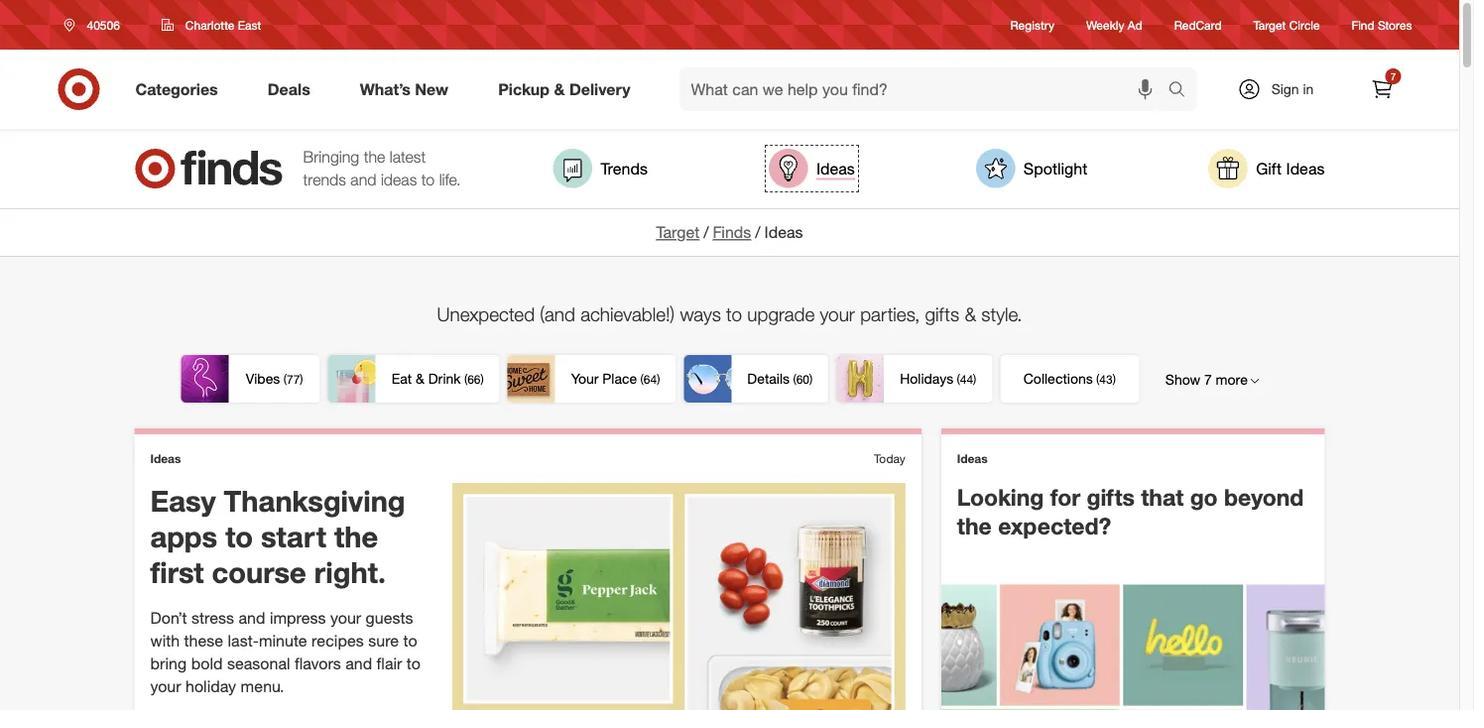Task type: vqa. For each thing, say whether or not it's contained in the screenshot.
The "Seasonal"
yes



Task type: locate. For each thing, give the bounding box(es) containing it.
the down looking
[[957, 512, 992, 540]]

( inside the collections ( 43 )
[[1097, 372, 1100, 387]]

registry link
[[1011, 16, 1055, 33]]

1 ( from the left
[[284, 372, 287, 387]]

1 horizontal spatial &
[[554, 79, 565, 99]]

to right flair at the bottom of the page
[[407, 654, 421, 673]]

charlotte east button
[[149, 7, 274, 43]]

ways
[[680, 303, 721, 325]]

43
[[1100, 372, 1113, 387]]

looking for gifts that go beyond the expected?
[[957, 483, 1304, 540]]

) for holidays
[[974, 372, 977, 387]]

expected?
[[998, 512, 1112, 540]]

charlotte east
[[185, 17, 261, 32]]

(
[[284, 372, 287, 387], [464, 372, 468, 387], [641, 372, 644, 387], [793, 372, 797, 387], [957, 372, 960, 387], [1097, 372, 1100, 387]]

3 ( from the left
[[641, 372, 644, 387]]

1 ) from the left
[[300, 372, 303, 387]]

easy
[[150, 483, 216, 519]]

bringing
[[303, 148, 360, 167]]

circle
[[1290, 17, 1320, 32]]

4 ( from the left
[[793, 372, 797, 387]]

& right pickup
[[554, 79, 565, 99]]

( right collections
[[1097, 372, 1100, 387]]

unexpected
[[437, 303, 535, 325]]

details ( 60 )
[[748, 370, 813, 388]]

to left life.
[[422, 170, 435, 190]]

what's new link
[[343, 67, 474, 111]]

( right holidays
[[957, 372, 960, 387]]

collections ( 43 )
[[1024, 370, 1116, 388]]

0 horizontal spatial /
[[704, 223, 709, 242]]

gifts
[[925, 303, 960, 325], [1087, 483, 1135, 511]]

new
[[415, 79, 449, 99]]

gifts inside looking for gifts that go beyond the expected?
[[1087, 483, 1135, 511]]

target inside 'link'
[[1254, 17, 1286, 32]]

recipes
[[312, 631, 364, 651]]

0 vertical spatial target
[[1254, 17, 1286, 32]]

) right holidays
[[974, 372, 977, 387]]

flavors
[[295, 654, 341, 673]]

7 down "stores"
[[1391, 70, 1397, 82]]

2 vertical spatial and
[[346, 654, 372, 673]]

)
[[300, 372, 303, 387], [481, 372, 484, 387], [657, 372, 660, 387], [810, 372, 813, 387], [974, 372, 977, 387], [1113, 372, 1116, 387]]

1 vertical spatial target
[[656, 223, 700, 242]]

your left parties,
[[820, 303, 855, 325]]

to
[[422, 170, 435, 190], [727, 303, 742, 325], [225, 519, 253, 555], [403, 631, 418, 651], [407, 654, 421, 673]]

5 ) from the left
[[974, 372, 977, 387]]

sign in
[[1272, 80, 1314, 98]]

your up 'recipes'
[[330, 609, 361, 628]]

with
[[150, 631, 180, 651]]

bringing the latest trends and ideas to life.
[[303, 148, 461, 190]]

to inside bringing the latest trends and ideas to life.
[[422, 170, 435, 190]]

1 vertical spatial gifts
[[1087, 483, 1135, 511]]

( right details
[[793, 372, 797, 387]]

40506
[[87, 17, 120, 32]]

( for vibes
[[284, 372, 287, 387]]

) right drink
[[481, 372, 484, 387]]

first
[[150, 555, 204, 591]]

( inside 'your place ( 64 )'
[[641, 372, 644, 387]]

spotlight link
[[976, 149, 1088, 189]]

to up the course
[[225, 519, 253, 555]]

( inside vibes ( 77 )
[[284, 372, 287, 387]]

east
[[238, 17, 261, 32]]

your down the bring
[[150, 677, 181, 696]]

collage of gift ideas image
[[942, 585, 1325, 711]]

( inside details ( 60 )
[[793, 372, 797, 387]]

/ right finds link
[[755, 223, 761, 242]]

today
[[874, 452, 906, 466]]

details
[[748, 370, 790, 388]]

) inside the collections ( 43 )
[[1113, 372, 1116, 387]]

in
[[1303, 80, 1314, 98]]

apps
[[150, 519, 217, 555]]

weekly ad
[[1087, 17, 1143, 32]]

and
[[351, 170, 377, 190], [239, 609, 265, 628], [346, 654, 372, 673]]

0 vertical spatial your
[[820, 303, 855, 325]]

1 horizontal spatial /
[[755, 223, 761, 242]]

0 vertical spatial and
[[351, 170, 377, 190]]

gifts right parties,
[[925, 303, 960, 325]]

4 ) from the left
[[810, 372, 813, 387]]

2 horizontal spatial &
[[965, 303, 977, 325]]

search
[[1160, 81, 1207, 101]]

sure
[[368, 631, 399, 651]]

/ left finds
[[704, 223, 709, 242]]

7 left more
[[1205, 371, 1212, 389]]

7 inside show 7 more link
[[1205, 371, 1212, 389]]

find stores
[[1352, 17, 1413, 32]]

0 horizontal spatial gifts
[[925, 303, 960, 325]]

the up right.
[[334, 519, 378, 555]]

) right place at the left bottom
[[657, 372, 660, 387]]

( right place at the left bottom
[[641, 372, 644, 387]]

& left the style. at the top of page
[[965, 303, 977, 325]]

What can we help you find? suggestions appear below search field
[[679, 67, 1173, 111]]

thanksgiving
[[224, 483, 405, 519]]

& right eat
[[416, 370, 425, 388]]

the left latest
[[364, 148, 385, 167]]

for
[[1051, 483, 1081, 511]]

the inside looking for gifts that go beyond the expected?
[[957, 512, 992, 540]]

easy thanksgiving apps to start the first course right.
[[150, 483, 405, 591]]

finds
[[713, 223, 752, 242]]

) right collections
[[1113, 372, 1116, 387]]

2 horizontal spatial your
[[820, 303, 855, 325]]

stores
[[1378, 17, 1413, 32]]

the inside easy thanksgiving apps to start the first course right.
[[334, 519, 378, 555]]

your
[[571, 370, 599, 388]]

1 horizontal spatial your
[[330, 609, 361, 628]]

6 ( from the left
[[1097, 372, 1100, 387]]

spotlight
[[1024, 159, 1088, 178]]

2 / from the left
[[755, 223, 761, 242]]

2 ) from the left
[[481, 372, 484, 387]]

1 vertical spatial 7
[[1205, 371, 1212, 389]]

1 horizontal spatial 7
[[1391, 70, 1397, 82]]

show 7 more
[[1166, 371, 1248, 389]]

to inside easy thanksgiving apps to start the first course right.
[[225, 519, 253, 555]]

0 horizontal spatial target
[[656, 223, 700, 242]]

) inside holidays ( 44 )
[[974, 372, 977, 387]]

2 vertical spatial your
[[150, 677, 181, 696]]

&
[[554, 79, 565, 99], [965, 303, 977, 325], [416, 370, 425, 388]]

guests
[[366, 609, 413, 628]]

place
[[603, 370, 637, 388]]

gift
[[1257, 159, 1282, 178]]

0 vertical spatial &
[[554, 79, 565, 99]]

) for vibes
[[300, 372, 303, 387]]

vibes ( 77 )
[[246, 370, 303, 388]]

0 horizontal spatial your
[[150, 677, 181, 696]]

don't stress and impress your guests with these last-minute recipes sure to bring bold seasonal flavors and flair to your holiday menu.
[[150, 609, 421, 696]]

1 horizontal spatial target
[[1254, 17, 1286, 32]]

the inside bringing the latest trends and ideas to life.
[[364, 148, 385, 167]]

2 ( from the left
[[464, 372, 468, 387]]

life.
[[439, 170, 461, 190]]

and left the ideas
[[351, 170, 377, 190]]

6 ) from the left
[[1113, 372, 1116, 387]]

) right details
[[810, 372, 813, 387]]

) right "vibes"
[[300, 372, 303, 387]]

to right ways
[[727, 303, 742, 325]]

3 ) from the left
[[657, 372, 660, 387]]

) inside vibes ( 77 )
[[300, 372, 303, 387]]

ideas
[[817, 159, 855, 178], [1287, 159, 1325, 178], [765, 223, 803, 242], [150, 452, 181, 466], [957, 452, 988, 466]]

1 horizontal spatial gifts
[[1087, 483, 1135, 511]]

unexpected (and achievable!) ways to upgrade your parties, gifts & style.
[[437, 303, 1023, 325]]

0 vertical spatial 7
[[1391, 70, 1397, 82]]

what's
[[360, 79, 411, 99]]

the
[[364, 148, 385, 167], [957, 512, 992, 540], [334, 519, 378, 555]]

gifts right for
[[1087, 483, 1135, 511]]

flair
[[377, 654, 402, 673]]

delivery
[[570, 79, 631, 99]]

registry
[[1011, 17, 1055, 32]]

and left flair at the bottom of the page
[[346, 654, 372, 673]]

0 horizontal spatial 7
[[1205, 371, 1212, 389]]

( right drink
[[464, 372, 468, 387]]

target left the circle
[[1254, 17, 1286, 32]]

and up last-
[[239, 609, 265, 628]]

holidays ( 44 )
[[900, 370, 977, 388]]

0 horizontal spatial &
[[416, 370, 425, 388]]

7
[[1391, 70, 1397, 82], [1205, 371, 1212, 389]]

( right "vibes"
[[284, 372, 287, 387]]

( inside holidays ( 44 )
[[957, 372, 960, 387]]

target left finds link
[[656, 223, 700, 242]]

2 vertical spatial &
[[416, 370, 425, 388]]

don't
[[150, 609, 187, 628]]

target
[[1254, 17, 1286, 32], [656, 223, 700, 242]]

to right the sure
[[403, 631, 418, 651]]

5 ( from the left
[[957, 372, 960, 387]]

) inside details ( 60 )
[[810, 372, 813, 387]]



Task type: describe. For each thing, give the bounding box(es) containing it.
trends link
[[553, 149, 648, 189]]

77
[[287, 372, 300, 387]]

search button
[[1160, 67, 1207, 115]]

target circle link
[[1254, 16, 1320, 33]]

44
[[960, 372, 974, 387]]

target for target circle
[[1254, 17, 1286, 32]]

menu.
[[241, 677, 284, 696]]

40506 button
[[51, 7, 141, 43]]

60
[[797, 372, 810, 387]]

( for holidays
[[957, 372, 960, 387]]

these
[[184, 631, 223, 651]]

ideas link
[[769, 149, 855, 189]]

eat
[[392, 370, 412, 388]]

trends
[[303, 170, 346, 190]]

target circle
[[1254, 17, 1320, 32]]

sign
[[1272, 80, 1300, 98]]

1 vertical spatial your
[[330, 609, 361, 628]]

collections
[[1024, 370, 1093, 388]]

0 vertical spatial gifts
[[925, 303, 960, 325]]

show
[[1166, 371, 1201, 389]]

go
[[1191, 483, 1218, 511]]

bring
[[150, 654, 187, 673]]

looking
[[957, 483, 1044, 511]]

redcard link
[[1175, 16, 1222, 33]]

redcard
[[1175, 17, 1222, 32]]

holidays
[[900, 370, 954, 388]]

show 7 more link
[[1149, 356, 1278, 404]]

holiday
[[186, 677, 236, 696]]

target / finds / ideas
[[656, 223, 803, 242]]

7 inside the 7 link
[[1391, 70, 1397, 82]]

drink
[[428, 370, 461, 388]]

) for collections
[[1113, 372, 1116, 387]]

beyond
[[1225, 483, 1304, 511]]

64
[[644, 372, 657, 387]]

trends
[[601, 159, 648, 178]]

start
[[261, 519, 326, 555]]

parties,
[[861, 303, 920, 325]]

find stores link
[[1352, 16, 1413, 33]]

seasonal
[[227, 654, 290, 673]]

target for target / finds / ideas
[[656, 223, 700, 242]]

bold
[[191, 654, 223, 673]]

charlotte
[[185, 17, 235, 32]]

deals
[[268, 79, 310, 99]]

categories link
[[119, 67, 243, 111]]

( for details
[[793, 372, 797, 387]]

1 vertical spatial and
[[239, 609, 265, 628]]

finds link
[[713, 223, 752, 242]]

your place ( 64 )
[[571, 370, 660, 388]]

gift ideas link
[[1209, 149, 1325, 189]]

) inside 'your place ( 64 )'
[[657, 372, 660, 387]]

target finds image
[[134, 149, 283, 189]]

) inside eat & drink ( 66 )
[[481, 372, 484, 387]]

eat & drink ( 66 )
[[392, 370, 484, 388]]

impress
[[270, 609, 326, 628]]

( for collections
[[1097, 372, 1100, 387]]

( inside eat & drink ( 66 )
[[464, 372, 468, 387]]

ideas
[[381, 170, 417, 190]]

& for pickup & delivery
[[554, 79, 565, 99]]

) for details
[[810, 372, 813, 387]]

easy thanksgiving apps to start the first course right. image
[[453, 483, 906, 711]]

stress
[[192, 609, 234, 628]]

gift ideas
[[1257, 159, 1325, 178]]

& for eat & drink ( 66 )
[[416, 370, 425, 388]]

style.
[[982, 303, 1023, 325]]

achievable!)
[[581, 303, 675, 325]]

deals link
[[251, 67, 335, 111]]

sign in link
[[1221, 67, 1345, 111]]

pickup & delivery
[[498, 79, 631, 99]]

weekly ad link
[[1087, 16, 1143, 33]]

that
[[1141, 483, 1184, 511]]

pickup
[[498, 79, 550, 99]]

(and
[[540, 303, 575, 325]]

latest
[[390, 148, 426, 167]]

1 vertical spatial &
[[965, 303, 977, 325]]

1 / from the left
[[704, 223, 709, 242]]

66
[[468, 372, 481, 387]]

what's new
[[360, 79, 449, 99]]

last-
[[228, 631, 259, 651]]

find
[[1352, 17, 1375, 32]]

target link
[[656, 223, 700, 242]]

minute
[[259, 631, 307, 651]]

pickup & delivery link
[[481, 67, 656, 111]]

and inside bringing the latest trends and ideas to life.
[[351, 170, 377, 190]]

upgrade
[[748, 303, 815, 325]]



